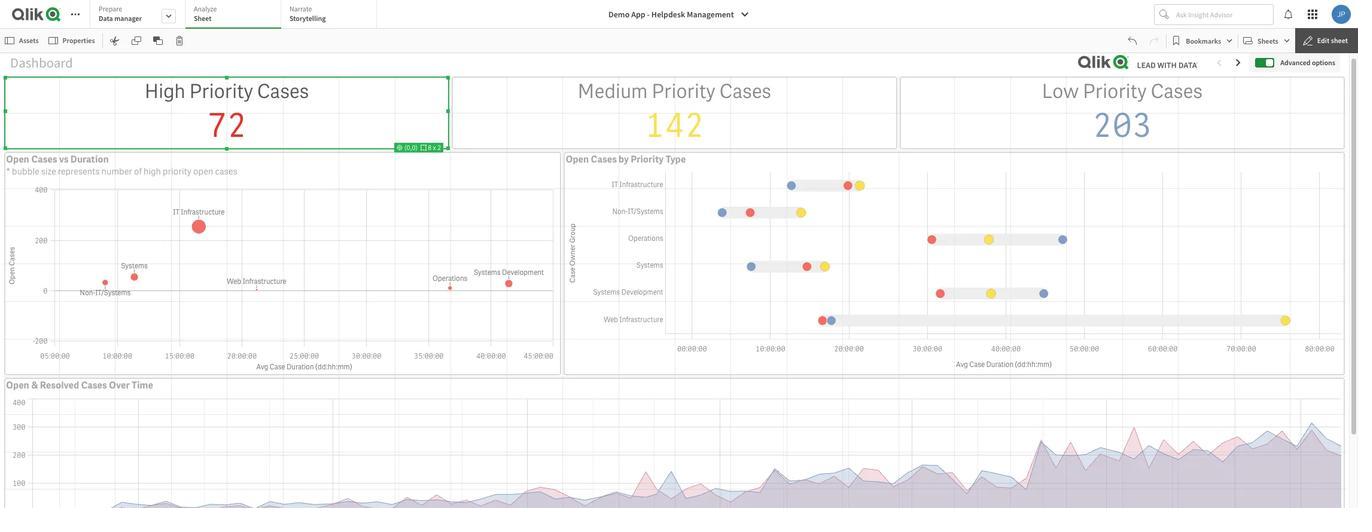 Task type: describe. For each thing, give the bounding box(es) containing it.
data
[[99, 14, 113, 23]]

resolved
[[40, 379, 79, 392]]

tab list inside application
[[90, 0, 381, 30]]

storytelling
[[290, 14, 326, 23]]

by
[[619, 153, 629, 166]]

bookmarks
[[1186, 36, 1222, 45]]

properties
[[63, 36, 95, 45]]

management
[[687, 9, 734, 20]]

undo image
[[1128, 36, 1138, 45]]

cases inside low priority cases 203
[[1151, 78, 1203, 104]]

priority for 72
[[189, 78, 253, 104]]

high priority cases 72
[[145, 78, 309, 147]]

size
[[41, 166, 56, 178]]

cases inside high priority cases 72
[[257, 78, 309, 104]]

priority
[[163, 166, 192, 178]]

app
[[631, 9, 646, 20]]

203
[[1093, 104, 1153, 147]]

sheets
[[1258, 36, 1279, 45]]

72
[[207, 104, 247, 147]]

prepare data manager
[[99, 4, 142, 23]]

priority for 142
[[652, 78, 716, 104]]

medium priority cases 142
[[578, 78, 772, 147]]

sheet
[[194, 14, 212, 23]]

-
[[647, 9, 650, 20]]

narrate
[[290, 4, 312, 13]]

copy image
[[131, 36, 141, 45]]

advanced options
[[1281, 58, 1336, 67]]

8
[[428, 143, 432, 152]]

of
[[134, 166, 142, 178]]

bubble
[[12, 166, 39, 178]]

open for open cases vs duration * bubble size represents number of high priority open cases
[[6, 153, 29, 166]]

demo
[[609, 9, 630, 20]]

next sheet: performance image
[[1234, 58, 1244, 67]]

narrate storytelling
[[290, 4, 326, 23]]

assets
[[19, 36, 39, 45]]

open & resolved cases over time
[[6, 379, 153, 392]]

open for open cases by priority type
[[566, 153, 589, 166]]

manager
[[114, 14, 142, 23]]

duration
[[70, 153, 109, 166]]

high
[[144, 166, 161, 178]]

low
[[1042, 78, 1079, 104]]

sheets button
[[1241, 31, 1293, 50]]

open for open & resolved cases over time
[[6, 379, 29, 392]]

advanced
[[1281, 58, 1311, 67]]

assets button
[[2, 31, 43, 50]]

analyze
[[194, 4, 217, 13]]

time
[[132, 379, 153, 392]]

cases inside open cases vs duration * bubble size represents number of high priority open cases
[[31, 153, 57, 166]]



Task type: locate. For each thing, give the bounding box(es) containing it.
open cases vs duration * bubble size represents number of high priority open cases
[[6, 153, 238, 178]]

sheet
[[1331, 36, 1348, 45]]

options
[[1312, 58, 1336, 67]]

paste image
[[153, 36, 163, 45]]

priority inside high priority cases 72
[[189, 78, 253, 104]]

2
[[438, 143, 441, 152]]

open cases by priority type
[[566, 153, 686, 166]]

cases inside medium priority cases 142
[[720, 78, 772, 104]]

Ask Insight Advisor text field
[[1174, 5, 1274, 24]]

open left &
[[6, 379, 29, 392]]

x
[[433, 143, 436, 152]]

demo app - helpdesk management button
[[601, 5, 757, 24]]

edit
[[1318, 36, 1330, 45]]

priority for 203
[[1083, 78, 1147, 104]]

edit sheet button
[[1296, 28, 1359, 53]]

delete image
[[175, 36, 184, 45]]

(0,0)
[[403, 143, 421, 152]]

priority inside low priority cases 203
[[1083, 78, 1147, 104]]

8 x 2
[[427, 143, 441, 152]]

james peterson image
[[1332, 5, 1351, 24]]

tab list containing prepare
[[90, 0, 381, 30]]

low priority cases 203
[[1042, 78, 1203, 147]]

cut image
[[110, 36, 119, 45]]

application containing 72
[[0, 0, 1359, 509]]

&
[[31, 379, 38, 392]]

priority
[[189, 78, 253, 104], [652, 78, 716, 104], [1083, 78, 1147, 104], [631, 153, 664, 166]]

open
[[6, 153, 29, 166], [566, 153, 589, 166], [6, 379, 29, 392]]

edit sheet
[[1318, 36, 1348, 45]]

*
[[6, 166, 10, 178]]

type
[[666, 153, 686, 166]]

analyze sheet
[[194, 4, 217, 23]]

high
[[145, 78, 185, 104]]

over
[[109, 379, 130, 392]]

represents
[[58, 166, 100, 178]]

vs
[[59, 153, 68, 166]]

cases
[[215, 166, 238, 178]]

open left 'size'
[[6, 153, 29, 166]]

properties button
[[46, 31, 100, 50]]

prepare
[[99, 4, 122, 13]]

demo app - helpdesk management
[[609, 9, 734, 20]]

142
[[645, 104, 705, 147]]

application
[[0, 0, 1359, 509]]

number
[[102, 166, 132, 178]]

bookmarks button
[[1170, 31, 1236, 50]]

open inside open cases vs duration * bubble size represents number of high priority open cases
[[6, 153, 29, 166]]

cases
[[257, 78, 309, 104], [720, 78, 772, 104], [1151, 78, 1203, 104], [31, 153, 57, 166], [591, 153, 617, 166], [81, 379, 107, 392]]

priority inside medium priority cases 142
[[652, 78, 716, 104]]

helpdesk
[[652, 9, 685, 20]]

medium
[[578, 78, 648, 104]]

open left by
[[566, 153, 589, 166]]

open
[[193, 166, 213, 178]]

tab list
[[90, 0, 381, 30]]



Task type: vqa. For each thing, say whether or not it's contained in the screenshot.
topmost John
no



